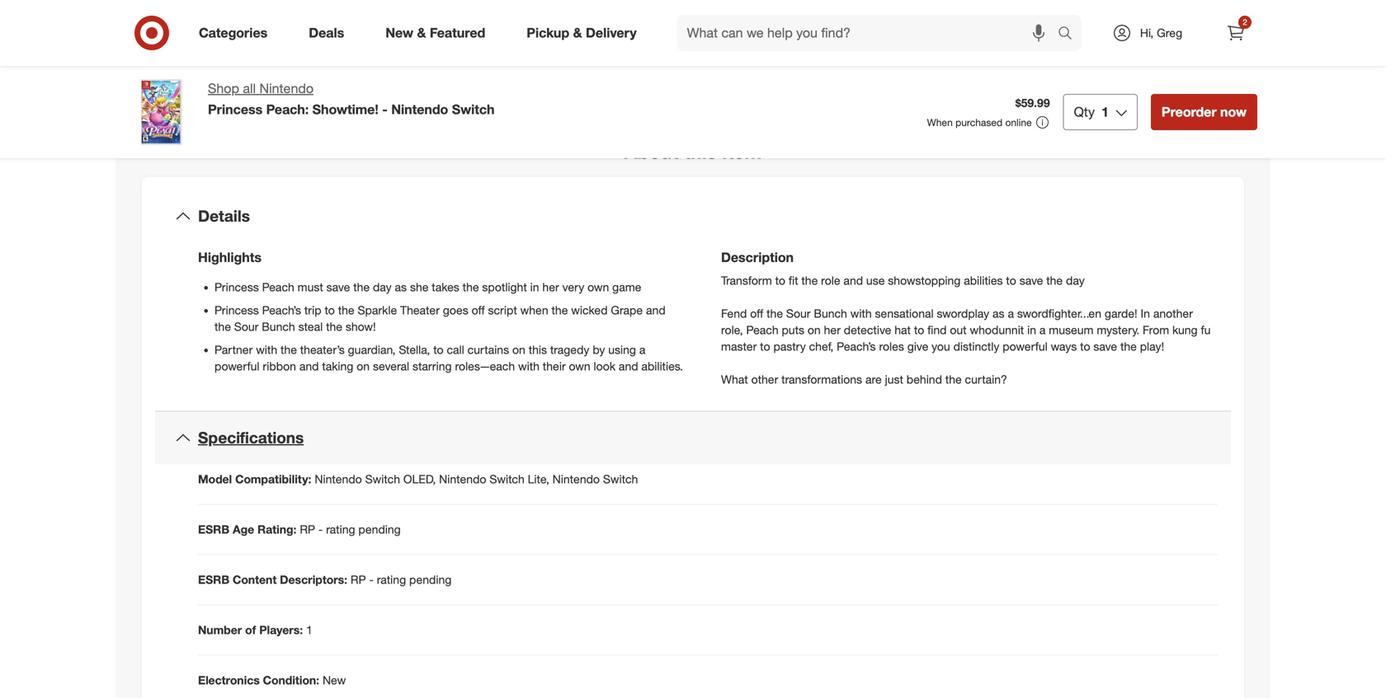 Task type: vqa. For each thing, say whether or not it's contained in the screenshot.


Task type: describe. For each thing, give the bounding box(es) containing it.
item
[[722, 140, 762, 163]]

and inside princess peach's trip to the sparkle theater goes off script when the wicked grape and the sour bunch steal the show!
[[646, 303, 666, 318]]

abilities
[[964, 274, 1003, 288]]

transform to fit the role and use showstopping abilities to save the day
[[721, 274, 1085, 288]]

preorder
[[1162, 104, 1217, 120]]

shop all nintendo princess peach: showtime! - nintendo switch
[[208, 80, 495, 117]]

model compatibility: nintendo switch oled, nintendo switch lite, nintendo switch
[[198, 472, 638, 487]]

What can we help you find? suggestions appear below search field
[[677, 15, 1062, 51]]

condition:
[[263, 674, 319, 688]]

when purchased online
[[927, 116, 1032, 129]]

the up the show!
[[338, 303, 354, 318]]

to left fit
[[775, 274, 786, 288]]

garde!
[[1105, 307, 1138, 321]]

electronics condition: new
[[198, 674, 346, 688]]

0 vertical spatial own
[[588, 280, 609, 295]]

hat
[[895, 323, 911, 338]]

& for pickup
[[573, 25, 582, 41]]

ribbon
[[263, 359, 296, 374]]

hi, greg
[[1140, 26, 1183, 40]]

use
[[866, 274, 885, 288]]

number of players: 1
[[198, 623, 313, 638]]

the up swordfighter...en
[[1047, 274, 1063, 288]]

princess inside "shop all nintendo princess peach: showtime! - nintendo switch"
[[208, 101, 263, 117]]

rating for esrb content descriptors:
[[377, 573, 406, 588]]

model
[[198, 472, 232, 487]]

puts
[[782, 323, 805, 338]]

pending for esrb age rating: rp - rating pending
[[358, 523, 401, 537]]

guardian,
[[348, 343, 396, 357]]

pickup & delivery
[[527, 25, 637, 41]]

this inside partner with the theater's guardian, stella, to call curtains on this tragedy by using a powerful ribbon and taking on several starring roles—each with their own look and abilities.
[[529, 343, 547, 357]]

purchased
[[956, 116, 1003, 129]]

theater
[[400, 303, 440, 318]]

her inside fend off the sour bunch with sensational swordplay as a swordfighter...en garde! in another role, peach puts on her detective hat to find out whodunnit in a museum mystery. from kung fu master to pastry chef, peach's roles give you distinctly powerful ways to save the play!
[[824, 323, 841, 338]]

- for esrb content descriptors:
[[369, 573, 374, 588]]

by
[[593, 343, 605, 357]]

search button
[[1050, 15, 1090, 54]]

fend off the sour bunch with sensational swordplay as a swordfighter...en garde! in another role, peach puts on her detective hat to find out whodunnit in a museum mystery. from kung fu master to pastry chef, peach's roles give you distinctly powerful ways to save the play!
[[721, 307, 1211, 354]]

age
[[233, 523, 254, 537]]

number
[[198, 623, 242, 638]]

curtain?
[[965, 373, 1007, 387]]

0 horizontal spatial her
[[542, 280, 559, 295]]

takes
[[432, 280, 459, 295]]

electronics
[[198, 674, 260, 688]]

behind
[[907, 373, 942, 387]]

to right the "abilities"
[[1006, 274, 1016, 288]]

pending for esrb content descriptors: rp - rating pending
[[409, 573, 452, 588]]

0 horizontal spatial day
[[373, 280, 392, 295]]

0 horizontal spatial save
[[326, 280, 350, 295]]

rating for esrb age rating:
[[326, 523, 355, 537]]

what other transformations are just behind the curtain?
[[721, 373, 1007, 387]]

esrb age rating: rp - rating pending
[[198, 523, 401, 537]]

mystery.
[[1097, 323, 1140, 338]]

lite,
[[528, 472, 549, 487]]

abilities.
[[642, 359, 683, 374]]

the down mystery.
[[1121, 340, 1137, 354]]

trip
[[304, 303, 321, 318]]

0 vertical spatial in
[[530, 280, 539, 295]]

are
[[866, 373, 882, 387]]

about this item
[[625, 140, 762, 163]]

partner
[[215, 343, 253, 357]]

fend
[[721, 307, 747, 321]]

when
[[927, 116, 953, 129]]

preorder now
[[1162, 104, 1247, 120]]

own inside partner with the theater's guardian, stella, to call curtains on this tragedy by using a powerful ribbon and taking on several starring roles—each with their own look and abilities.
[[569, 359, 591, 374]]

tragedy
[[550, 343, 590, 357]]

the inside partner with the theater's guardian, stella, to call curtains on this tragedy by using a powerful ribbon and taking on several starring roles—each with their own look and abilities.
[[281, 343, 297, 357]]

description
[[721, 250, 794, 266]]

save inside fend off the sour bunch with sensational swordplay as a swordfighter...en garde! in another role, peach puts on her detective hat to find out whodunnit in a museum mystery. from kung fu master to pastry chef, peach's roles give you distinctly powerful ways to save the play!
[[1094, 340, 1117, 354]]

1 horizontal spatial 1
[[1102, 104, 1109, 120]]

the right steal
[[326, 320, 342, 334]]

fit
[[789, 274, 798, 288]]

switch left the lite,
[[490, 472, 525, 487]]

- inside "shop all nintendo princess peach: showtime! - nintendo switch"
[[382, 101, 388, 117]]

museum
[[1049, 323, 1094, 338]]

the up puts
[[767, 307, 783, 321]]

play!
[[1140, 340, 1164, 354]]

in
[[1141, 307, 1150, 321]]

princess peach: showtime! - nintendo switch, 5 of 9 image
[[408, 0, 673, 51]]

steal
[[298, 320, 323, 334]]

0 vertical spatial this
[[684, 140, 717, 163]]

detective
[[844, 323, 892, 338]]

bunch inside princess peach's trip to the sparkle theater goes off script when the wicked grape and the sour bunch steal the show!
[[262, 320, 295, 334]]

partner with the theater's guardian, stella, to call curtains on this tragedy by using a powerful ribbon and taking on several starring roles—each with their own look and abilities.
[[215, 343, 683, 374]]

esrb for esrb content descriptors:
[[198, 573, 230, 588]]

switch left oled,
[[365, 472, 400, 487]]

all
[[243, 80, 256, 97]]

rp for esrb content descriptors:
[[351, 573, 366, 588]]

kung
[[1173, 323, 1198, 338]]

switch inside "shop all nintendo princess peach: showtime! - nintendo switch"
[[452, 101, 495, 117]]

script
[[488, 303, 517, 318]]

fu
[[1201, 323, 1211, 338]]

when
[[520, 303, 548, 318]]

other
[[751, 373, 778, 387]]

esrb content descriptors: rp - rating pending
[[198, 573, 452, 588]]

about
[[625, 140, 679, 163]]

what
[[721, 373, 748, 387]]

$59.99
[[1016, 96, 1050, 110]]

& for new
[[417, 25, 426, 41]]

hi,
[[1140, 26, 1154, 40]]

their
[[543, 359, 566, 374]]

wicked
[[571, 303, 608, 318]]

the right fit
[[802, 274, 818, 288]]

another
[[1153, 307, 1193, 321]]

0 vertical spatial peach
[[262, 280, 294, 295]]

specifications button
[[155, 412, 1231, 465]]

image of princess peach: showtime! - nintendo switch image
[[129, 79, 195, 145]]

transformations
[[782, 373, 862, 387]]

to right ways
[[1080, 340, 1090, 354]]



Task type: locate. For each thing, give the bounding box(es) containing it.
peach's inside princess peach's trip to the sparkle theater goes off script when the wicked grape and the sour bunch steal the show!
[[262, 303, 301, 318]]

1 vertical spatial as
[[993, 307, 1005, 321]]

a right using
[[639, 343, 646, 357]]

her up chef,
[[824, 323, 841, 338]]

2 horizontal spatial -
[[382, 101, 388, 117]]

0 vertical spatial pending
[[358, 523, 401, 537]]

save down mystery.
[[1094, 340, 1117, 354]]

the
[[802, 274, 818, 288], [1047, 274, 1063, 288], [353, 280, 370, 295], [463, 280, 479, 295], [338, 303, 354, 318], [552, 303, 568, 318], [767, 307, 783, 321], [215, 320, 231, 334], [326, 320, 342, 334], [1121, 340, 1137, 354], [281, 343, 297, 357], [945, 373, 962, 387]]

1 horizontal spatial rp
[[351, 573, 366, 588]]

2 link
[[1218, 15, 1254, 51]]

day
[[1066, 274, 1085, 288], [373, 280, 392, 295]]

0 horizontal spatial in
[[530, 280, 539, 295]]

2 vertical spatial with
[[518, 359, 540, 374]]

off inside princess peach's trip to the sparkle theater goes off script when the wicked grape and the sour bunch steal the show!
[[472, 303, 485, 318]]

in down swordfighter...en
[[1027, 323, 1036, 338]]

2 horizontal spatial with
[[851, 307, 872, 321]]

as left she
[[395, 280, 407, 295]]

0 horizontal spatial peach's
[[262, 303, 301, 318]]

content
[[233, 573, 277, 588]]

1 vertical spatial with
[[256, 343, 277, 357]]

peach's inside fend off the sour bunch with sensational swordplay as a swordfighter...en garde! in another role, peach puts on her detective hat to find out whodunnit in a museum mystery. from kung fu master to pastry chef, peach's roles give you distinctly powerful ways to save the play!
[[837, 340, 876, 354]]

find
[[928, 323, 947, 338]]

new right condition:
[[323, 674, 346, 688]]

1 vertical spatial pending
[[409, 573, 452, 588]]

and left use
[[844, 274, 863, 288]]

a down swordfighter...en
[[1040, 323, 1046, 338]]

peach:
[[266, 101, 309, 117]]

of
[[245, 623, 256, 638]]

1 vertical spatial powerful
[[215, 359, 260, 374]]

in inside fend off the sour bunch with sensational swordplay as a swordfighter...en garde! in another role, peach puts on her detective hat to find out whodunnit in a museum mystery. from kung fu master to pastry chef, peach's roles give you distinctly powerful ways to save the play!
[[1027, 323, 1036, 338]]

roles
[[879, 340, 904, 354]]

to inside partner with the theater's guardian, stella, to call curtains on this tragedy by using a powerful ribbon and taking on several starring roles—each with their own look and abilities.
[[433, 343, 444, 357]]

1 horizontal spatial her
[[824, 323, 841, 338]]

shop
[[208, 80, 239, 97]]

1 vertical spatial rating
[[377, 573, 406, 588]]

1
[[1102, 104, 1109, 120], [306, 623, 313, 638]]

& right the 'pickup'
[[573, 25, 582, 41]]

0 vertical spatial esrb
[[198, 523, 230, 537]]

this
[[684, 140, 717, 163], [529, 343, 547, 357]]

princess down highlights on the left
[[215, 280, 259, 295]]

1 vertical spatial own
[[569, 359, 591, 374]]

1 horizontal spatial pending
[[409, 573, 452, 588]]

1 horizontal spatial this
[[684, 140, 717, 163]]

new & featured link
[[372, 15, 506, 51]]

1 vertical spatial a
[[1040, 323, 1046, 338]]

2 vertical spatial a
[[639, 343, 646, 357]]

peach's down detective at the right top of page
[[837, 340, 876, 354]]

0 vertical spatial new
[[386, 25, 413, 41]]

rp right "rating:"
[[300, 523, 315, 537]]

1 vertical spatial on
[[512, 343, 525, 357]]

1 vertical spatial this
[[529, 343, 547, 357]]

0 horizontal spatial bunch
[[262, 320, 295, 334]]

2
[[1243, 17, 1247, 27]]

whodunnit
[[970, 323, 1024, 338]]

the up "sparkle"
[[353, 280, 370, 295]]

day up swordfighter...en
[[1066, 274, 1085, 288]]

the right behind at the bottom right of page
[[945, 373, 962, 387]]

online
[[1005, 116, 1032, 129]]

0 horizontal spatial this
[[529, 343, 547, 357]]

nintendo down image gallery element
[[391, 101, 448, 117]]

her left very
[[542, 280, 559, 295]]

call
[[447, 343, 464, 357]]

specifications
[[198, 429, 304, 448]]

& left featured
[[417, 25, 426, 41]]

chef,
[[809, 340, 834, 354]]

esrb left age
[[198, 523, 230, 537]]

2 & from the left
[[573, 25, 582, 41]]

off right goes
[[472, 303, 485, 318]]

esrb left content
[[198, 573, 230, 588]]

princess peach: showtime! - nintendo switch, 4 of 9 image
[[129, 0, 394, 51]]

0 horizontal spatial off
[[472, 303, 485, 318]]

must
[[298, 280, 323, 295]]

pickup
[[527, 25, 570, 41]]

1 vertical spatial rp
[[351, 573, 366, 588]]

details button
[[155, 190, 1231, 243]]

1 vertical spatial her
[[824, 323, 841, 338]]

princess peach must save the day as she takes the spotlight in her very own game
[[215, 280, 641, 295]]

- right showtime! at left top
[[382, 101, 388, 117]]

with up ribbon on the left bottom of page
[[256, 343, 277, 357]]

2 horizontal spatial on
[[808, 323, 821, 338]]

goes
[[443, 303, 468, 318]]

0 vertical spatial 1
[[1102, 104, 1109, 120]]

a
[[1008, 307, 1014, 321], [1040, 323, 1046, 338], [639, 343, 646, 357]]

swordplay
[[937, 307, 990, 321]]

- for esrb age rating:
[[318, 523, 323, 537]]

this up their
[[529, 343, 547, 357]]

1 horizontal spatial on
[[512, 343, 525, 357]]

to left call
[[433, 343, 444, 357]]

role,
[[721, 323, 743, 338]]

0 horizontal spatial powerful
[[215, 359, 260, 374]]

2 horizontal spatial a
[[1040, 323, 1046, 338]]

1 horizontal spatial powerful
[[1003, 340, 1048, 354]]

on right curtains
[[512, 343, 525, 357]]

oled,
[[403, 472, 436, 487]]

own up wicked
[[588, 280, 609, 295]]

her
[[542, 280, 559, 295], [824, 323, 841, 338]]

show!
[[346, 320, 376, 334]]

new
[[386, 25, 413, 41], [323, 674, 346, 688]]

on up chef,
[[808, 323, 821, 338]]

to inside princess peach's trip to the sparkle theater goes off script when the wicked grape and the sour bunch steal the show!
[[325, 303, 335, 318]]

sour up puts
[[786, 307, 811, 321]]

qty
[[1074, 104, 1095, 120]]

princess for princess peach's trip to the sparkle theater goes off script when the wicked grape and the sour bunch steal the show!
[[215, 303, 259, 318]]

deals
[[309, 25, 344, 41]]

this left the item
[[684, 140, 717, 163]]

1 vertical spatial princess
[[215, 280, 259, 295]]

switch down featured
[[452, 101, 495, 117]]

give
[[907, 340, 929, 354]]

nintendo right oled,
[[439, 472, 486, 487]]

using
[[608, 343, 636, 357]]

0 horizontal spatial peach
[[262, 280, 294, 295]]

switch right the lite,
[[603, 472, 638, 487]]

compatibility:
[[235, 472, 311, 487]]

nintendo
[[260, 80, 314, 97], [391, 101, 448, 117], [315, 472, 362, 487], [439, 472, 486, 487], [553, 472, 600, 487]]

off
[[472, 303, 485, 318], [750, 307, 764, 321]]

categories link
[[185, 15, 288, 51]]

the right takes
[[463, 280, 479, 295]]

1 horizontal spatial save
[[1020, 274, 1043, 288]]

2 horizontal spatial save
[[1094, 340, 1117, 354]]

1 vertical spatial -
[[318, 523, 323, 537]]

- right descriptors:
[[369, 573, 374, 588]]

1 esrb from the top
[[198, 523, 230, 537]]

role
[[821, 274, 840, 288]]

descriptors:
[[280, 573, 347, 588]]

to
[[775, 274, 786, 288], [1006, 274, 1016, 288], [325, 303, 335, 318], [914, 323, 924, 338], [760, 340, 770, 354], [1080, 340, 1090, 354], [433, 343, 444, 357]]

1 horizontal spatial as
[[993, 307, 1005, 321]]

sour inside princess peach's trip to the sparkle theater goes off script when the wicked grape and the sour bunch steal the show!
[[234, 320, 259, 334]]

powerful inside partner with the theater's guardian, stella, to call curtains on this tragedy by using a powerful ribbon and taking on several starring roles—each with their own look and abilities.
[[215, 359, 260, 374]]

0 horizontal spatial pending
[[358, 523, 401, 537]]

rp right descriptors:
[[351, 573, 366, 588]]

to right trip at the left of page
[[325, 303, 335, 318]]

1 horizontal spatial off
[[750, 307, 764, 321]]

princess down shop
[[208, 101, 263, 117]]

bunch
[[814, 307, 847, 321], [262, 320, 295, 334]]

- right "rating:"
[[318, 523, 323, 537]]

you
[[932, 340, 950, 354]]

1 horizontal spatial a
[[1008, 307, 1014, 321]]

0 horizontal spatial rp
[[300, 523, 315, 537]]

2 vertical spatial princess
[[215, 303, 259, 318]]

new left featured
[[386, 25, 413, 41]]

the up ribbon on the left bottom of page
[[281, 343, 297, 357]]

princess up partner
[[215, 303, 259, 318]]

rp
[[300, 523, 315, 537], [351, 573, 366, 588]]

0 vertical spatial powerful
[[1003, 340, 1048, 354]]

1 horizontal spatial -
[[369, 573, 374, 588]]

1 horizontal spatial peach
[[746, 323, 779, 338]]

on inside fend off the sour bunch with sensational swordplay as a swordfighter...en garde! in another role, peach puts on her detective hat to find out whodunnit in a museum mystery. from kung fu master to pastry chef, peach's roles give you distinctly powerful ways to save the play!
[[808, 323, 821, 338]]

from
[[1143, 323, 1169, 338]]

0 vertical spatial with
[[851, 307, 872, 321]]

look
[[594, 359, 616, 374]]

and right grape
[[646, 303, 666, 318]]

1 horizontal spatial new
[[386, 25, 413, 41]]

the up partner
[[215, 320, 231, 334]]

taking
[[322, 359, 353, 374]]

off right fend
[[750, 307, 764, 321]]

theater's
[[300, 343, 345, 357]]

day up "sparkle"
[[373, 280, 392, 295]]

and down using
[[619, 359, 638, 374]]

curtains
[[468, 343, 509, 357]]

0 vertical spatial as
[[395, 280, 407, 295]]

1 horizontal spatial bunch
[[814, 307, 847, 321]]

and down theater's
[[299, 359, 319, 374]]

as inside fend off the sour bunch with sensational swordplay as a swordfighter...en garde! in another role, peach puts on her detective hat to find out whodunnit in a museum mystery. from kung fu master to pastry chef, peach's roles give you distinctly powerful ways to save the play!
[[993, 307, 1005, 321]]

0 vertical spatial -
[[382, 101, 388, 117]]

with up detective at the right top of page
[[851, 307, 872, 321]]

princess inside princess peach's trip to the sparkle theater goes off script when the wicked grape and the sour bunch steal the show!
[[215, 303, 259, 318]]

pastry
[[774, 340, 806, 354]]

1 horizontal spatial day
[[1066, 274, 1085, 288]]

peach up master
[[746, 323, 779, 338]]

qty 1
[[1074, 104, 1109, 120]]

a up whodunnit
[[1008, 307, 1014, 321]]

sour inside fend off the sour bunch with sensational swordplay as a swordfighter...en garde! in another role, peach puts on her detective hat to find out whodunnit in a museum mystery. from kung fu master to pastry chef, peach's roles give you distinctly powerful ways to save the play!
[[786, 307, 811, 321]]

1 vertical spatial peach
[[746, 323, 779, 338]]

own down "tragedy"
[[569, 359, 591, 374]]

1 horizontal spatial in
[[1027, 323, 1036, 338]]

sour up partner
[[234, 320, 259, 334]]

nintendo up peach:
[[260, 80, 314, 97]]

0 vertical spatial rp
[[300, 523, 315, 537]]

master
[[721, 340, 757, 354]]

nintendo right the lite,
[[553, 472, 600, 487]]

2 vertical spatial -
[[369, 573, 374, 588]]

0 horizontal spatial a
[[639, 343, 646, 357]]

own
[[588, 280, 609, 295], [569, 359, 591, 374]]

bunch down 'role'
[[814, 307, 847, 321]]

1 horizontal spatial &
[[573, 25, 582, 41]]

2 esrb from the top
[[198, 573, 230, 588]]

game
[[612, 280, 641, 295]]

0 horizontal spatial as
[[395, 280, 407, 295]]

1 horizontal spatial rating
[[377, 573, 406, 588]]

bunch left steal
[[262, 320, 295, 334]]

1 vertical spatial new
[[323, 674, 346, 688]]

bunch inside fend off the sour bunch with sensational swordplay as a swordfighter...en garde! in another role, peach puts on her detective hat to find out whodunnit in a museum mystery. from kung fu master to pastry chef, peach's roles give you distinctly powerful ways to save the play!
[[814, 307, 847, 321]]

in
[[530, 280, 539, 295], [1027, 323, 1036, 338]]

2 vertical spatial on
[[357, 359, 370, 374]]

to left pastry on the right of page
[[760, 340, 770, 354]]

with left their
[[518, 359, 540, 374]]

esrb for esrb age rating:
[[198, 523, 230, 537]]

0 vertical spatial peach's
[[262, 303, 301, 318]]

players:
[[259, 623, 303, 638]]

1 & from the left
[[417, 25, 426, 41]]

0 horizontal spatial rating
[[326, 523, 355, 537]]

highlights
[[198, 250, 262, 266]]

0 horizontal spatial &
[[417, 25, 426, 41]]

powerful down partner
[[215, 359, 260, 374]]

spotlight
[[482, 280, 527, 295]]

peach left must
[[262, 280, 294, 295]]

1 vertical spatial peach's
[[837, 340, 876, 354]]

princess for princess peach must save the day as she takes the spotlight in her very own game
[[215, 280, 259, 295]]

& inside "link"
[[573, 25, 582, 41]]

very
[[562, 280, 584, 295]]

out
[[950, 323, 967, 338]]

0 vertical spatial rating
[[326, 523, 355, 537]]

several
[[373, 359, 409, 374]]

rating right descriptors:
[[377, 573, 406, 588]]

0 horizontal spatial on
[[357, 359, 370, 374]]

pickup & delivery link
[[513, 15, 657, 51]]

new & featured
[[386, 25, 485, 41]]

1 vertical spatial in
[[1027, 323, 1036, 338]]

search
[[1050, 26, 1090, 43]]

1 horizontal spatial peach's
[[837, 340, 876, 354]]

ways
[[1051, 340, 1077, 354]]

preorder now button
[[1151, 94, 1258, 130]]

peach inside fend off the sour bunch with sensational swordplay as a swordfighter...en garde! in another role, peach puts on her detective hat to find out whodunnit in a museum mystery. from kung fu master to pastry chef, peach's roles give you distinctly powerful ways to save the play!
[[746, 323, 779, 338]]

rp for esrb age rating:
[[300, 523, 315, 537]]

0 vertical spatial her
[[542, 280, 559, 295]]

rating up esrb content descriptors: rp - rating pending
[[326, 523, 355, 537]]

peach's
[[262, 303, 301, 318], [837, 340, 876, 354]]

on down guardian,
[[357, 359, 370, 374]]

0 vertical spatial princess
[[208, 101, 263, 117]]

1 right players:
[[306, 623, 313, 638]]

as up whodunnit
[[993, 307, 1005, 321]]

0 horizontal spatial 1
[[306, 623, 313, 638]]

1 vertical spatial esrb
[[198, 573, 230, 588]]

1 horizontal spatial with
[[518, 359, 540, 374]]

save right must
[[326, 280, 350, 295]]

with inside fend off the sour bunch with sensational swordplay as a swordfighter...en garde! in another role, peach puts on her detective hat to find out whodunnit in a museum mystery. from kung fu master to pastry chef, peach's roles give you distinctly powerful ways to save the play!
[[851, 307, 872, 321]]

a inside partner with the theater's guardian, stella, to call curtains on this tragedy by using a powerful ribbon and taking on several starring roles—each with their own look and abilities.
[[639, 343, 646, 357]]

nintendo up esrb age rating: rp - rating pending
[[315, 472, 362, 487]]

1 horizontal spatial sour
[[786, 307, 811, 321]]

now
[[1220, 104, 1247, 120]]

peach's left trip at the left of page
[[262, 303, 301, 318]]

1 right qty
[[1102, 104, 1109, 120]]

0 horizontal spatial sour
[[234, 320, 259, 334]]

off inside fend off the sour bunch with sensational swordplay as a swordfighter...en garde! in another role, peach puts on her detective hat to find out whodunnit in a museum mystery. from kung fu master to pastry chef, peach's roles give you distinctly powerful ways to save the play!
[[750, 307, 764, 321]]

the right when
[[552, 303, 568, 318]]

1 vertical spatial 1
[[306, 623, 313, 638]]

categories
[[199, 25, 268, 41]]

save up swordfighter...en
[[1020, 274, 1043, 288]]

image gallery element
[[129, 0, 673, 101]]

0 vertical spatial on
[[808, 323, 821, 338]]

powerful down whodunnit
[[1003, 340, 1048, 354]]

greg
[[1157, 26, 1183, 40]]

in up when
[[530, 280, 539, 295]]

0 horizontal spatial new
[[323, 674, 346, 688]]

0 horizontal spatial -
[[318, 523, 323, 537]]

powerful inside fend off the sour bunch with sensational swordplay as a swordfighter...en garde! in another role, peach puts on her detective hat to find out whodunnit in a museum mystery. from kung fu master to pastry chef, peach's roles give you distinctly powerful ways to save the play!
[[1003, 340, 1048, 354]]

to right the hat
[[914, 323, 924, 338]]

swordfighter...en
[[1017, 307, 1102, 321]]

rating:
[[257, 523, 297, 537]]

0 horizontal spatial with
[[256, 343, 277, 357]]

0 vertical spatial a
[[1008, 307, 1014, 321]]

princess peach's trip to the sparkle theater goes off script when the wicked grape and the sour bunch steal the show!
[[215, 303, 666, 334]]



